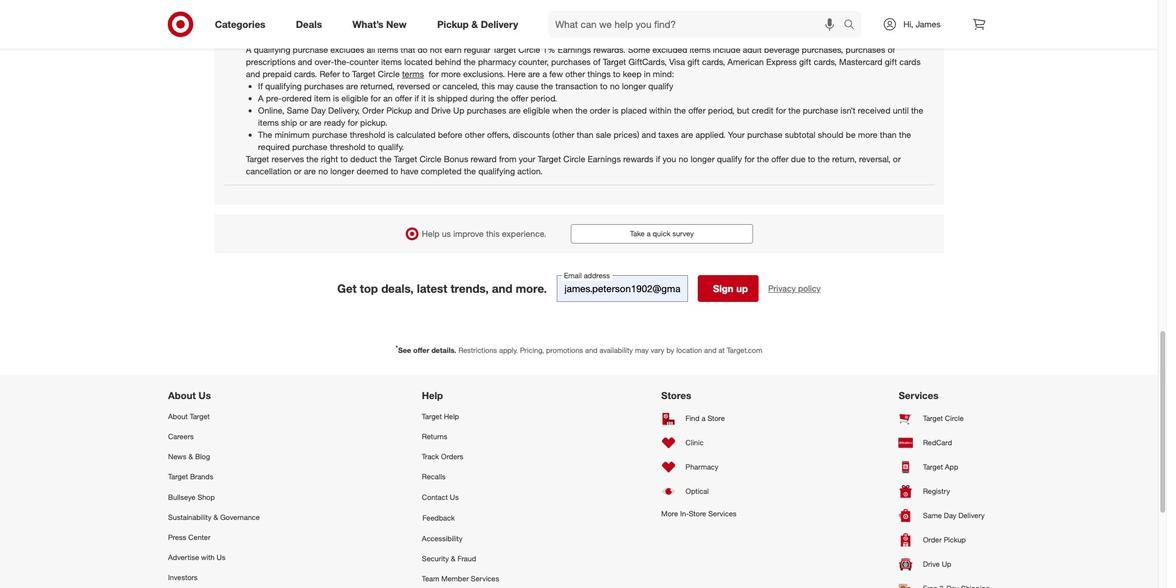 Task type: locate. For each thing, give the bounding box(es) containing it.
the left due
[[758, 154, 770, 164]]

be
[[846, 130, 856, 140]]

*
[[396, 344, 398, 352]]

are
[[528, 69, 541, 79], [346, 81, 358, 91], [509, 105, 521, 116], [310, 117, 322, 128], [682, 130, 694, 140], [304, 166, 316, 176]]

0 horizontal spatial of
[[594, 57, 601, 67]]

& for governance
[[214, 513, 218, 522]]

may
[[498, 81, 514, 91], [635, 346, 649, 355]]

0 vertical spatial this
[[482, 81, 495, 91]]

us inside contact us link
[[450, 493, 459, 502]]

2 vertical spatial no
[[319, 166, 328, 176]]

0 horizontal spatial drive
[[432, 105, 451, 116]]

2 horizontal spatial a
[[702, 415, 706, 424]]

a inside terms for more exclusions. here are a few other things to keep in mind: if qualifying purchases are returned, reversed or canceled, this may cause the transaction to no longer qualify a pre-ordered item is eligible for an offer if it is shipped during the offer period. online, same day delivery, order pickup and drive up purchases are eligible when the order is placed within the offer period, but credit for the purchase isn't received until the items ship or are ready for pickup. the minimum purchase threshold is calculated before other offers, discounts (other than sale prices) and taxes are applied. your purchase subtotal should be more than the required purchase threshold to qualify. target reserves the right to deduct the target circle bonus reward from your target circle earnings rewards if you no longer qualify for the offer due to the return, reversal, or cancellation or are no longer deemed to have completed the qualifying action.
[[543, 69, 547, 79]]

earnings inside terms for more exclusions. here are a few other things to keep in mind: if qualifying purchases are returned, reversed or canceled, this may cause the transaction to no longer qualify a pre-ordered item is eligible for an offer if it is shipped during the offer period. online, same day delivery, order pickup and drive up purchases are eligible when the order is placed within the offer period, but credit for the purchase isn't received until the items ship or are ready for pickup. the minimum purchase threshold is calculated before other offers, discounts (other than sale prices) and taxes are applied. your purchase subtotal should be more than the required purchase threshold to qualify. target reserves the right to deduct the target circle bonus reward from your target circle earnings rewards if you no longer qualify for the offer due to the return, reversal, or cancellation or are no longer deemed to have completed the qualifying action.
[[588, 154, 621, 164]]

qualifying down from
[[479, 166, 515, 176]]

or down reserves
[[294, 166, 302, 176]]

1 horizontal spatial a
[[258, 93, 264, 103]]

1 horizontal spatial bonus
[[496, 25, 520, 35]]

2 horizontal spatial longer
[[691, 154, 715, 164]]

track
[[422, 453, 439, 462]]

period,
[[708, 105, 735, 116]]

target up earn
[[446, 25, 469, 35]]

1 vertical spatial help
[[422, 390, 443, 402]]

circle up the "regular"
[[472, 25, 494, 35]]

help for help
[[422, 390, 443, 402]]

no down right
[[319, 166, 328, 176]]

store right "find"
[[708, 415, 725, 424]]

no right the you
[[679, 154, 689, 164]]

1 vertical spatial more
[[859, 130, 878, 140]]

and down it
[[415, 105, 429, 116]]

us inside the advertise with us link
[[217, 554, 226, 563]]

location
[[677, 346, 703, 355]]

0 vertical spatial longer
[[622, 81, 646, 91]]

eligible down "period."
[[523, 105, 550, 116]]

1 horizontal spatial of
[[888, 44, 896, 55]]

0 horizontal spatial services
[[471, 575, 500, 584]]

hi,
[[904, 19, 914, 29]]

returns link
[[422, 427, 500, 447]]

the-
[[334, 57, 350, 67]]

same day delivery link
[[899, 504, 991, 529]]

towards
[[399, 25, 429, 35]]

is
[[333, 93, 339, 103], [429, 93, 435, 103], [613, 105, 619, 116], [388, 130, 394, 140]]

1 vertical spatial about
[[168, 412, 188, 422]]

clinic link
[[662, 431, 737, 456]]

when
[[553, 105, 573, 116]]

help up the target help
[[422, 390, 443, 402]]

but
[[737, 105, 750, 116]]

target down news
[[168, 473, 188, 482]]

1 horizontal spatial may
[[635, 346, 649, 355]]

us for contact us
[[450, 493, 459, 502]]

more in-store services
[[662, 510, 737, 519]]

a inside find a store link
[[702, 415, 706, 424]]

0 horizontal spatial more
[[442, 69, 461, 79]]

order pickup link
[[899, 529, 991, 553]]

cards.
[[294, 69, 317, 79]]

0 horizontal spatial same
[[287, 105, 309, 116]]

advertise with us link
[[168, 548, 260, 568]]

threshold
[[350, 130, 386, 140], [330, 142, 366, 152]]

credit inside dropdown button
[[311, 25, 333, 35]]

return,
[[833, 154, 857, 164]]

us right with
[[217, 554, 226, 563]]

than
[[577, 130, 594, 140], [881, 130, 897, 140]]

1 vertical spatial earnings
[[588, 154, 621, 164]]

may left "vary"
[[635, 346, 649, 355]]

the left return,
[[818, 154, 830, 164]]

0 horizontal spatial credit
[[311, 25, 333, 35]]

careers link
[[168, 427, 260, 447]]

cards,
[[703, 57, 726, 67], [814, 57, 837, 67]]

reversal,
[[860, 154, 891, 164]]

0 horizontal spatial order
[[362, 105, 384, 116]]

eligible
[[342, 93, 369, 103], [523, 105, 550, 116]]

store down optical link
[[689, 510, 707, 519]]

drive down order pickup link at the bottom of the page
[[924, 561, 940, 570]]

for left an
[[371, 93, 381, 103]]

2 gift from the left
[[800, 57, 812, 67]]

shop
[[198, 493, 215, 502]]

about target
[[168, 412, 210, 422]]

no down the 'things'
[[610, 81, 620, 91]]

1 horizontal spatial more
[[859, 130, 878, 140]]

0 vertical spatial up
[[454, 105, 465, 116]]

& for fraud
[[451, 555, 456, 564]]

drive inside terms for more exclusions. here are a few other things to keep in mind: if qualifying purchases are returned, reversed or canceled, this may cause the transaction to no longer qualify a pre-ordered item is eligible for an offer if it is shipped during the offer period. online, same day delivery, order pickup and drive up purchases are eligible when the order is placed within the offer period, but credit for the purchase isn't received until the items ship or are ready for pickup. the minimum purchase threshold is calculated before other offers, discounts (other than sale prices) and taxes are applied. your purchase subtotal should be more than the required purchase threshold to qualify. target reserves the right to deduct the target circle bonus reward from your target circle earnings rewards if you no longer qualify for the offer due to the return, reversal, or cancellation or are no longer deemed to have completed the qualifying action.
[[432, 105, 451, 116]]

longer down the keep
[[622, 81, 646, 91]]

1 horizontal spatial than
[[881, 130, 897, 140]]

advertise
[[168, 554, 199, 563]]

sign
[[714, 283, 734, 295]]

few
[[550, 69, 563, 79]]

the inside dropdown button
[[432, 25, 444, 35]]

eligible up delivery,
[[342, 93, 369, 103]]

order inside terms for more exclusions. here are a few other things to keep in mind: if qualifying purchases are returned, reversed or canceled, this may cause the transaction to no longer qualify a pre-ordered item is eligible for an offer if it is shipped during the offer period. online, same day delivery, order pickup and drive up purchases are eligible when the order is placed within the offer period, but credit for the purchase isn't received until the items ship or are ready for pickup. the minimum purchase threshold is calculated before other offers, discounts (other than sale prices) and taxes are applied. your purchase subtotal should be more than the required purchase threshold to qualify. target reserves the right to deduct the target circle bonus reward from your target circle earnings rewards if you no longer qualify for the offer due to the return, reversal, or cancellation or are no longer deemed to have completed the qualifying action.
[[362, 105, 384, 116]]

a for find a store
[[702, 415, 706, 424]]

track orders link
[[422, 447, 500, 467]]

this down 'exclusions.'
[[482, 81, 495, 91]]

qualify.
[[378, 142, 404, 152]]

1 vertical spatial credit
[[752, 105, 774, 116]]

0 vertical spatial delivery
[[481, 18, 519, 30]]

delivery
[[481, 18, 519, 30], [959, 512, 985, 521]]

a inside take a quick survey button
[[647, 229, 651, 238]]

services down optical link
[[709, 510, 737, 519]]

1 horizontal spatial delivery
[[959, 512, 985, 521]]

other up transaction
[[566, 69, 586, 79]]

bonus inside the why didn't i get credit for my purchase towards the target circle bonus offer? dropdown button
[[496, 25, 520, 35]]

0 horizontal spatial store
[[689, 510, 707, 519]]

0 horizontal spatial a
[[246, 44, 252, 55]]

2 vertical spatial longer
[[331, 166, 355, 176]]

2 horizontal spatial us
[[450, 493, 459, 502]]

qualifying
[[254, 44, 291, 55], [265, 81, 302, 91], [479, 166, 515, 176]]

1 horizontal spatial store
[[708, 415, 725, 424]]

1 vertical spatial same
[[924, 512, 943, 521]]

1 vertical spatial other
[[465, 130, 485, 140]]

team
[[422, 575, 440, 584]]

pharmacy link
[[662, 456, 737, 480]]

a down why
[[246, 44, 252, 55]]

0 horizontal spatial bonus
[[444, 154, 469, 164]]

a inside a qualifying purchase excludes all items that do not earn regular target circle 1% earnings rewards. some excluded items include adult beverage purchases, purchases of prescriptions and over-the-counter items located behind the pharmacy counter, purchases of target giftcards, visa gift cards, american express gift cards, mastercard gift cards and prepaid cards. refer to target circle
[[246, 44, 252, 55]]

qualify down mind:
[[649, 81, 674, 91]]

cards, down the include
[[703, 57, 726, 67]]

0 vertical spatial other
[[566, 69, 586, 79]]

0 vertical spatial a
[[246, 44, 252, 55]]

online,
[[258, 105, 285, 116]]

order up pickup.
[[362, 105, 384, 116]]

0 vertical spatial may
[[498, 81, 514, 91]]

1 horizontal spatial no
[[610, 81, 620, 91]]

the down the "regular"
[[464, 57, 476, 67]]

& left blog
[[189, 453, 193, 462]]

1 vertical spatial services
[[709, 510, 737, 519]]

pickup down an
[[387, 105, 412, 116]]

more in-store services link
[[662, 504, 737, 524]]

more
[[442, 69, 461, 79], [859, 130, 878, 140]]

1 vertical spatial a
[[258, 93, 264, 103]]

the left order
[[576, 105, 588, 116]]

1 horizontal spatial up
[[943, 561, 952, 570]]

longer down right
[[331, 166, 355, 176]]

for inside dropdown button
[[335, 25, 345, 35]]

1 about from the top
[[168, 390, 196, 402]]

until
[[894, 105, 909, 116]]

to left the keep
[[613, 69, 621, 79]]

0 horizontal spatial qualify
[[649, 81, 674, 91]]

news & blog link
[[168, 447, 260, 467]]

0 vertical spatial about
[[168, 390, 196, 402]]

0 horizontal spatial day
[[311, 105, 326, 116]]

bonus inside terms for more exclusions. here are a few other things to keep in mind: if qualifying purchases are returned, reversed or canceled, this may cause the transaction to no longer qualify a pre-ordered item is eligible for an offer if it is shipped during the offer period. online, same day delivery, order pickup and drive up purchases are eligible when the order is placed within the offer period, but credit for the purchase isn't received until the items ship or are ready for pickup. the minimum purchase threshold is calculated before other offers, discounts (other than sale prices) and taxes are applied. your purchase subtotal should be more than the required purchase threshold to qualify. target reserves the right to deduct the target circle bonus reward from your target circle earnings rewards if you no longer qualify for the offer due to the return, reversal, or cancellation or are no longer deemed to have completed the qualifying action.
[[444, 154, 469, 164]]

express
[[767, 57, 797, 67]]

credit right the but
[[752, 105, 774, 116]]

0 vertical spatial store
[[708, 415, 725, 424]]

delivery up order pickup
[[959, 512, 985, 521]]

may down 'here'
[[498, 81, 514, 91]]

1 horizontal spatial drive
[[924, 561, 940, 570]]

circle up returned,
[[378, 69, 400, 79]]

(other
[[553, 130, 575, 140]]

from
[[499, 154, 517, 164]]

didn't
[[268, 25, 289, 35]]

0 vertical spatial of
[[888, 44, 896, 55]]

services down the fraud
[[471, 575, 500, 584]]

credit right get
[[311, 25, 333, 35]]

0 vertical spatial qualifying
[[254, 44, 291, 55]]

help for help us improve this experience.
[[422, 229, 440, 239]]

target.com
[[727, 346, 763, 355]]

1 vertical spatial order
[[924, 536, 942, 545]]

same down ordered
[[287, 105, 309, 116]]

the inside a qualifying purchase excludes all items that do not earn regular target circle 1% earnings rewards. some excluded items include adult beverage purchases, purchases of prescriptions and over-the-counter items located behind the pharmacy counter, purchases of target giftcards, visa gift cards, american express gift cards, mastercard gift cards and prepaid cards. refer to target circle
[[464, 57, 476, 67]]

purchase inside a qualifying purchase excludes all items that do not earn regular target circle 1% earnings rewards. some excluded items include adult beverage purchases, purchases of prescriptions and over-the-counter items located behind the pharmacy counter, purchases of target giftcards, visa gift cards, american express gift cards, mastercard gift cards and prepaid cards. refer to target circle
[[293, 44, 328, 55]]

1 horizontal spatial pickup
[[437, 18, 469, 30]]

0 vertical spatial drive
[[432, 105, 451, 116]]

about us
[[168, 390, 211, 402]]

0 vertical spatial help
[[422, 229, 440, 239]]

items down what can we help you find? suggestions appear below search box
[[690, 44, 711, 55]]

help left the us
[[422, 229, 440, 239]]

to inside a qualifying purchase excludes all items that do not earn regular target circle 1% earnings rewards. some excluded items include adult beverage purchases, purchases of prescriptions and over-the-counter items located behind the pharmacy counter, purchases of target giftcards, visa gift cards, american express gift cards, mastercard gift cards and prepaid cards. refer to target circle
[[343, 69, 350, 79]]

1 vertical spatial may
[[635, 346, 649, 355]]

include
[[713, 44, 741, 55]]

target circle
[[924, 415, 964, 424]]

this inside terms for more exclusions. here are a few other things to keep in mind: if qualifying purchases are returned, reversed or canceled, this may cause the transaction to no longer qualify a pre-ordered item is eligible for an offer if it is shipped during the offer period. online, same day delivery, order pickup and drive up purchases are eligible when the order is placed within the offer period, but credit for the purchase isn't received until the items ship or are ready for pickup. the minimum purchase threshold is calculated before other offers, discounts (other than sale prices) and taxes are applied. your purchase subtotal should be more than the required purchase threshold to qualify. target reserves the right to deduct the target circle bonus reward from your target circle earnings rewards if you no longer qualify for the offer due to the return, reversal, or cancellation or are no longer deemed to have completed the qualifying action.
[[482, 81, 495, 91]]

2 vertical spatial a
[[702, 415, 706, 424]]

about for about target
[[168, 412, 188, 422]]

1 vertical spatial of
[[594, 57, 601, 67]]

for up subtotal
[[776, 105, 787, 116]]

period.
[[531, 93, 558, 103]]

cancellation
[[246, 166, 292, 176]]

same down registry
[[924, 512, 943, 521]]

contact
[[422, 493, 448, 502]]

qualify down your
[[717, 154, 743, 164]]

security & fraud link
[[422, 549, 500, 569]]

2 about from the top
[[168, 412, 188, 422]]

gift right the visa
[[688, 57, 700, 67]]

circle up redcard link at right bottom
[[946, 415, 964, 424]]

a
[[246, 44, 252, 55], [258, 93, 264, 103]]

calculated
[[397, 130, 436, 140]]

circle up counter,
[[519, 44, 541, 55]]

order up 'drive up'
[[924, 536, 942, 545]]

qualifying up prescriptions
[[254, 44, 291, 55]]

offer inside * see offer details. restrictions apply. pricing, promotions and availability may vary by location and at target.com
[[414, 346, 430, 355]]

1 vertical spatial pickup
[[387, 105, 412, 116]]

0 vertical spatial services
[[899, 390, 939, 402]]

1 horizontal spatial us
[[217, 554, 226, 563]]

offer left period,
[[689, 105, 706, 116]]

0 vertical spatial pickup
[[437, 18, 469, 30]]

target inside "link"
[[924, 463, 944, 472]]

services up target circle
[[899, 390, 939, 402]]

items down the online,
[[258, 117, 279, 128]]

transaction
[[556, 81, 598, 91]]

0 horizontal spatial no
[[319, 166, 328, 176]]

0 vertical spatial earnings
[[558, 44, 591, 55]]

policy
[[799, 283, 821, 294]]

american
[[728, 57, 764, 67]]

in-
[[681, 510, 689, 519]]

0 vertical spatial us
[[199, 390, 211, 402]]

mastercard
[[840, 57, 883, 67]]

a left few
[[543, 69, 547, 79]]

the left right
[[307, 154, 319, 164]]

2 vertical spatial us
[[217, 554, 226, 563]]

the right until
[[912, 105, 924, 116]]

pre-
[[266, 93, 282, 103]]

james
[[916, 19, 941, 29]]

0 horizontal spatial cards,
[[703, 57, 726, 67]]

1 vertical spatial store
[[689, 510, 707, 519]]

some
[[628, 44, 651, 55]]

drive
[[432, 105, 451, 116], [924, 561, 940, 570]]

2 cards, from the left
[[814, 57, 837, 67]]

0 horizontal spatial than
[[577, 130, 594, 140]]

0 horizontal spatial us
[[199, 390, 211, 402]]

0 vertical spatial qualify
[[649, 81, 674, 91]]

pickup down same day delivery
[[944, 536, 967, 545]]

None text field
[[557, 276, 688, 302]]

a down if
[[258, 93, 264, 103]]

due
[[792, 154, 806, 164]]

the up "period."
[[541, 81, 554, 91]]

1 vertical spatial bonus
[[444, 154, 469, 164]]

bonus left offer?
[[496, 25, 520, 35]]

reward
[[471, 154, 497, 164]]

what's
[[353, 18, 384, 30]]

the
[[258, 130, 273, 140]]

day down item
[[311, 105, 326, 116]]

target up pharmacy at the top of page
[[493, 44, 516, 55]]

0 horizontal spatial up
[[454, 105, 465, 116]]

us right contact
[[450, 493, 459, 502]]

0 vertical spatial bonus
[[496, 25, 520, 35]]

counter
[[350, 57, 379, 67]]

1 horizontal spatial qualify
[[717, 154, 743, 164]]

latest
[[417, 282, 448, 296]]

1 horizontal spatial a
[[647, 229, 651, 238]]

& down bullseye shop link
[[214, 513, 218, 522]]

0 horizontal spatial if
[[415, 93, 419, 103]]

a inside terms for more exclusions. here are a few other things to keep in mind: if qualifying purchases are returned, reversed or canceled, this may cause the transaction to no longer qualify a pre-ordered item is eligible for an offer if it is shipped during the offer period. online, same day delivery, order pickup and drive up purchases are eligible when the order is placed within the offer period, but credit for the purchase isn't received until the items ship or are ready for pickup. the minimum purchase threshold is calculated before other offers, discounts (other than sale prices) and taxes are applied. your purchase subtotal should be more than the required purchase threshold to qualify. target reserves the right to deduct the target circle bonus reward from your target circle earnings rewards if you no longer qualify for the offer due to the return, reversal, or cancellation or are no longer deemed to have completed the qualifying action.
[[258, 93, 264, 103]]

if left it
[[415, 93, 419, 103]]

0 vertical spatial if
[[415, 93, 419, 103]]

find
[[686, 415, 700, 424]]

2 vertical spatial services
[[471, 575, 500, 584]]

cards, down purchases,
[[814, 57, 837, 67]]

0 vertical spatial a
[[543, 69, 547, 79]]

or up shipped at top left
[[433, 81, 441, 91]]

visa
[[670, 57, 686, 67]]

privacy
[[769, 283, 796, 294]]

0 vertical spatial credit
[[311, 25, 333, 35]]

deemed
[[357, 166, 389, 176]]

terms link
[[402, 69, 424, 79]]

0 vertical spatial eligible
[[342, 93, 369, 103]]

other left offers,
[[465, 130, 485, 140]]

trends,
[[451, 282, 489, 296]]

0 vertical spatial order
[[362, 105, 384, 116]]

1 horizontal spatial eligible
[[523, 105, 550, 116]]

1 horizontal spatial credit
[[752, 105, 774, 116]]

1 vertical spatial day
[[945, 512, 957, 521]]

2 vertical spatial help
[[444, 412, 459, 422]]

you
[[663, 154, 677, 164]]

2 horizontal spatial pickup
[[944, 536, 967, 545]]

longer down applied.
[[691, 154, 715, 164]]

services
[[899, 390, 939, 402], [709, 510, 737, 519], [471, 575, 500, 584]]

0 horizontal spatial gift
[[688, 57, 700, 67]]

if left the you
[[656, 154, 661, 164]]

are left returned,
[[346, 81, 358, 91]]

take
[[631, 229, 645, 238]]

received
[[858, 105, 891, 116]]

0 horizontal spatial other
[[465, 130, 485, 140]]

categories link
[[205, 11, 281, 38]]

pickup
[[437, 18, 469, 30], [387, 105, 412, 116], [944, 536, 967, 545]]

2 horizontal spatial gift
[[886, 57, 898, 67]]

3 gift from the left
[[886, 57, 898, 67]]

the
[[432, 25, 444, 35], [464, 57, 476, 67], [541, 81, 554, 91], [497, 93, 509, 103], [576, 105, 588, 116], [674, 105, 686, 116], [789, 105, 801, 116], [912, 105, 924, 116], [900, 130, 912, 140], [307, 154, 319, 164], [380, 154, 392, 164], [758, 154, 770, 164], [818, 154, 830, 164], [464, 166, 476, 176]]

& up the "regular"
[[472, 18, 478, 30]]

it
[[422, 93, 426, 103]]



Task type: describe. For each thing, give the bounding box(es) containing it.
& for blog
[[189, 453, 193, 462]]

purchases up item
[[304, 81, 344, 91]]

purchases,
[[802, 44, 844, 55]]

improve
[[454, 229, 484, 239]]

press center link
[[168, 528, 260, 548]]

completed
[[421, 166, 462, 176]]

that
[[401, 44, 416, 55]]

target right your
[[538, 154, 561, 164]]

circle inside dropdown button
[[472, 25, 494, 35]]

same inside terms for more exclusions. here are a few other things to keep in mind: if qualifying purchases are returned, reversed or canceled, this may cause the transaction to no longer qualify a pre-ordered item is eligible for an offer if it is shipped during the offer period. online, same day delivery, order pickup and drive up purchases are eligible when the order is placed within the offer period, but credit for the purchase isn't received until the items ship or are ready for pickup. the minimum purchase threshold is calculated before other offers, discounts (other than sale prices) and taxes are applied. your purchase subtotal should be more than the required purchase threshold to qualify. target reserves the right to deduct the target circle bonus reward from your target circle earnings rewards if you no longer qualify for the offer due to the return, reversal, or cancellation or are no longer deemed to have completed the qualifying action.
[[287, 105, 309, 116]]

earnings inside a qualifying purchase excludes all items that do not earn regular target circle 1% earnings rewards. some excluded items include adult beverage purchases, purchases of prescriptions and over-the-counter items located behind the pharmacy counter, purchases of target giftcards, visa gift cards, american express gift cards, mastercard gift cards and prepaid cards. refer to target circle
[[558, 44, 591, 55]]

brands
[[190, 473, 213, 482]]

circle down (other
[[564, 154, 586, 164]]

find a store
[[686, 415, 725, 424]]

order
[[590, 105, 610, 116]]

us for about us
[[199, 390, 211, 402]]

are down reserves
[[304, 166, 316, 176]]

mind:
[[653, 69, 675, 79]]

0 horizontal spatial longer
[[331, 166, 355, 176]]

0 vertical spatial threshold
[[350, 130, 386, 140]]

to left the have
[[391, 166, 398, 176]]

pricing,
[[520, 346, 544, 355]]

here
[[508, 69, 526, 79]]

and left availability
[[586, 346, 598, 355]]

target down rewards.
[[603, 57, 627, 67]]

app
[[946, 463, 959, 472]]

redcard link
[[899, 431, 991, 456]]

target up "redcard"
[[924, 415, 944, 424]]

careers
[[168, 433, 194, 442]]

the up subtotal
[[789, 105, 801, 116]]

within
[[650, 105, 672, 116]]

blog
[[195, 453, 210, 462]]

or right ship
[[300, 117, 307, 128]]

target inside dropdown button
[[446, 25, 469, 35]]

cards
[[900, 57, 921, 67]]

and left at at right bottom
[[705, 346, 717, 355]]

get top deals, latest trends, and more.
[[337, 282, 547, 296]]

for down behind
[[429, 69, 439, 79]]

rewards
[[624, 154, 654, 164]]

2 vertical spatial pickup
[[944, 536, 967, 545]]

1 vertical spatial if
[[656, 154, 661, 164]]

recalls
[[422, 473, 446, 482]]

optical
[[686, 488, 709, 497]]

regular
[[464, 44, 491, 55]]

security & fraud
[[422, 555, 476, 564]]

to down the 'things'
[[601, 81, 608, 91]]

orders
[[441, 453, 464, 462]]

up
[[737, 283, 749, 295]]

2 than from the left
[[881, 130, 897, 140]]

before
[[438, 130, 463, 140]]

target up cancellation
[[246, 154, 269, 164]]

store for a
[[708, 415, 725, 424]]

over-
[[315, 57, 334, 67]]

what's new
[[353, 18, 407, 30]]

pharmacy
[[686, 463, 719, 472]]

delivery,
[[328, 105, 360, 116]]

with
[[201, 554, 215, 563]]

is right order
[[613, 105, 619, 116]]

1 vertical spatial qualifying
[[265, 81, 302, 91]]

the right during
[[497, 93, 509, 103]]

and up cards. on the top
[[298, 57, 312, 67]]

if
[[258, 81, 263, 91]]

placed
[[621, 105, 647, 116]]

target down about us
[[190, 412, 210, 422]]

may inside * see offer details. restrictions apply. pricing, promotions and availability may vary by location and at target.com
[[635, 346, 649, 355]]

target app link
[[899, 456, 991, 480]]

vary
[[651, 346, 665, 355]]

cause
[[516, 81, 539, 91]]

or right "reversal,"
[[894, 154, 901, 164]]

day inside terms for more exclusions. here are a few other things to keep in mind: if qualifying purchases are returned, reversed or canceled, this may cause the transaction to no longer qualify a pre-ordered item is eligible for an offer if it is shipped during the offer period. online, same day delivery, order pickup and drive up purchases are eligible when the order is placed within the offer period, but credit for the purchase isn't received until the items ship or are ready for pickup. the minimum purchase threshold is calculated before other offers, discounts (other than sale prices) and taxes are applied. your purchase subtotal should be more than the required purchase threshold to qualify. target reserves the right to deduct the target circle bonus reward from your target circle earnings rewards if you no longer qualify for the offer due to the return, reversal, or cancellation or are no longer deemed to have completed the qualifying action.
[[311, 105, 326, 116]]

take a quick survey
[[631, 229, 694, 238]]

offer right an
[[395, 93, 412, 103]]

and left more.
[[492, 282, 513, 296]]

canceled,
[[443, 81, 480, 91]]

the down qualify.
[[380, 154, 392, 164]]

up inside terms for more exclusions. here are a few other things to keep in mind: if qualifying purchases are returned, reversed or canceled, this may cause the transaction to no longer qualify a pre-ordered item is eligible for an offer if it is shipped during the offer period. online, same day delivery, order pickup and drive up purchases are eligible when the order is placed within the offer period, but credit for the purchase isn't received until the items ship or are ready for pickup. the minimum purchase threshold is calculated before other offers, discounts (other than sale prices) and taxes are applied. your purchase subtotal should be more than the required purchase threshold to qualify. target reserves the right to deduct the target circle bonus reward from your target circle earnings rewards if you no longer qualify for the offer due to the return, reversal, or cancellation or are no longer deemed to have completed the qualifying action.
[[454, 105, 465, 116]]

same day delivery
[[924, 512, 985, 521]]

to right due
[[808, 154, 816, 164]]

member
[[442, 575, 469, 584]]

are left ready
[[310, 117, 322, 128]]

us
[[442, 229, 451, 239]]

by
[[667, 346, 675, 355]]

item
[[314, 93, 331, 103]]

offer down cause
[[511, 93, 529, 103]]

pickup inside terms for more exclusions. here are a few other things to keep in mind: if qualifying purchases are returned, reversed or canceled, this may cause the transaction to no longer qualify a pre-ordered item is eligible for an offer if it is shipped during the offer period. online, same day delivery, order pickup and drive up purchases are eligible when the order is placed within the offer period, but credit for the purchase isn't received until the items ship or are ready for pickup. the minimum purchase threshold is calculated before other offers, discounts (other than sale prices) and taxes are applied. your purchase subtotal should be more than the required purchase threshold to qualify. target reserves the right to deduct the target circle bonus reward from your target circle earnings rewards if you no longer qualify for the offer due to the return, reversal, or cancellation or are no longer deemed to have completed the qualifying action.
[[387, 105, 412, 116]]

2 horizontal spatial services
[[899, 390, 939, 402]]

applied.
[[696, 130, 726, 140]]

discounts
[[513, 130, 550, 140]]

and up if
[[246, 69, 260, 79]]

categories
[[215, 18, 266, 30]]

is up qualify.
[[388, 130, 394, 140]]

1 horizontal spatial services
[[709, 510, 737, 519]]

is right it
[[429, 93, 435, 103]]

target up returns
[[422, 412, 442, 422]]

1 horizontal spatial order
[[924, 536, 942, 545]]

2 vertical spatial qualifying
[[479, 166, 515, 176]]

1 vertical spatial eligible
[[523, 105, 550, 116]]

credit inside terms for more exclusions. here are a few other things to keep in mind: if qualifying purchases are returned, reversed or canceled, this may cause the transaction to no longer qualify a pre-ordered item is eligible for an offer if it is shipped during the offer period. online, same day delivery, order pickup and drive up purchases are eligible when the order is placed within the offer period, but credit for the purchase isn't received until the items ship or are ready for pickup. the minimum purchase threshold is calculated before other offers, discounts (other than sale prices) and taxes are applied. your purchase subtotal should be more than the required purchase threshold to qualify. target reserves the right to deduct the target circle bonus reward from your target circle earnings rewards if you no longer qualify for the offer due to the return, reversal, or cancellation or are no longer deemed to have completed the qualifying action.
[[752, 105, 774, 116]]

1 vertical spatial drive
[[924, 561, 940, 570]]

to up deduct
[[368, 142, 376, 152]]

fraud
[[458, 555, 476, 564]]

sign up
[[714, 283, 749, 295]]

do
[[418, 44, 428, 55]]

contact us link
[[422, 488, 500, 508]]

more
[[662, 510, 679, 519]]

are right taxes at the right top of the page
[[682, 130, 694, 140]]

offers,
[[487, 130, 511, 140]]

2 horizontal spatial no
[[679, 154, 689, 164]]

circle up the completed
[[420, 154, 442, 164]]

offer left due
[[772, 154, 789, 164]]

reversed
[[397, 81, 430, 91]]

sign up button
[[698, 276, 759, 302]]

the down reward
[[464, 166, 476, 176]]

feedback
[[423, 514, 455, 523]]

1 horizontal spatial other
[[566, 69, 586, 79]]

1 horizontal spatial day
[[945, 512, 957, 521]]

see
[[398, 346, 412, 355]]

advertise with us
[[168, 554, 226, 563]]

1 vertical spatial threshold
[[330, 142, 366, 152]]

your
[[729, 130, 745, 140]]

refer
[[320, 69, 340, 79]]

delivery for same day delivery
[[959, 512, 985, 521]]

deduct
[[351, 154, 377, 164]]

excludes
[[331, 44, 365, 55]]

& for delivery
[[472, 18, 478, 30]]

exclusions.
[[463, 69, 505, 79]]

all
[[367, 44, 375, 55]]

pharmacy
[[478, 57, 516, 67]]

experience.
[[502, 229, 547, 239]]

sustainability & governance link
[[168, 508, 260, 528]]

purchase inside dropdown button
[[361, 25, 397, 35]]

track orders
[[422, 453, 464, 462]]

is right item
[[333, 93, 339, 103]]

delivery for pickup & delivery
[[481, 18, 519, 30]]

beverage
[[765, 44, 800, 55]]

1%
[[543, 44, 556, 55]]

may inside terms for more exclusions. here are a few other things to keep in mind: if qualifying purchases are returned, reversed or canceled, this may cause the transaction to no longer qualify a pre-ordered item is eligible for an offer if it is shipped during the offer period. online, same day delivery, order pickup and drive up purchases are eligible when the order is placed within the offer period, but credit for the purchase isn't received until the items ship or are ready for pickup. the minimum purchase threshold is calculated before other offers, discounts (other than sale prices) and taxes are applied. your purchase subtotal should be more than the required purchase threshold to qualify. target reserves the right to deduct the target circle bonus reward from your target circle earnings rewards if you no longer qualify for the offer due to the return, reversal, or cancellation or are no longer deemed to have completed the qualifying action.
[[498, 81, 514, 91]]

target up the have
[[394, 154, 418, 164]]

0 vertical spatial no
[[610, 81, 620, 91]]

1 vertical spatial up
[[943, 561, 952, 570]]

target help link
[[422, 407, 500, 427]]

details.
[[432, 346, 457, 355]]

1 vertical spatial longer
[[691, 154, 715, 164]]

more.
[[516, 282, 547, 296]]

clinic
[[686, 439, 704, 448]]

target down counter
[[352, 69, 376, 79]]

1 horizontal spatial same
[[924, 512, 943, 521]]

purchases down during
[[467, 105, 507, 116]]

the right within
[[674, 105, 686, 116]]

shipped
[[437, 93, 468, 103]]

to right right
[[341, 154, 348, 164]]

order pickup
[[924, 536, 967, 545]]

your
[[519, 154, 536, 164]]

and left taxes at the right top of the page
[[642, 130, 656, 140]]

deals,
[[381, 282, 414, 296]]

purchases up few
[[552, 57, 591, 67]]

survey
[[673, 229, 694, 238]]

1 horizontal spatial longer
[[622, 81, 646, 91]]

qualifying inside a qualifying purchase excludes all items that do not earn regular target circle 1% earnings rewards. some excluded items include adult beverage purchases, purchases of prescriptions and over-the-counter items located behind the pharmacy counter, purchases of target giftcards, visa gift cards, american express gift cards, mastercard gift cards and prepaid cards. refer to target circle
[[254, 44, 291, 55]]

about for about us
[[168, 390, 196, 402]]

during
[[470, 93, 495, 103]]

items down that
[[381, 57, 402, 67]]

returned,
[[361, 81, 395, 91]]

are down cause
[[509, 105, 521, 116]]

What can we help you find? suggestions appear below search field
[[548, 11, 848, 38]]

the down until
[[900, 130, 912, 140]]

for down your
[[745, 154, 755, 164]]

target brands
[[168, 473, 213, 482]]

items right all
[[378, 44, 399, 55]]

1 vertical spatial this
[[486, 229, 500, 239]]

store for in-
[[689, 510, 707, 519]]

investors
[[168, 574, 198, 583]]

are down counter,
[[528, 69, 541, 79]]

hi, james
[[904, 19, 941, 29]]

purchases up mastercard
[[846, 44, 886, 55]]

news
[[168, 453, 187, 462]]

for down delivery,
[[348, 117, 358, 128]]

a for take a quick survey
[[647, 229, 651, 238]]

get
[[296, 25, 308, 35]]

1 than from the left
[[577, 130, 594, 140]]

my
[[347, 25, 359, 35]]

items inside terms for more exclusions. here are a few other things to keep in mind: if qualifying purchases are returned, reversed or canceled, this may cause the transaction to no longer qualify a pre-ordered item is eligible for an offer if it is shipped during the offer period. online, same day delivery, order pickup and drive up purchases are eligible when the order is placed within the offer period, but credit for the purchase isn't received until the items ship or are ready for pickup. the minimum purchase threshold is calculated before other offers, discounts (other than sale prices) and taxes are applied. your purchase subtotal should be more than the required purchase threshold to qualify. target reserves the right to deduct the target circle bonus reward from your target circle earnings rewards if you no longer qualify for the offer due to the return, reversal, or cancellation or are no longer deemed to have completed the qualifying action.
[[258, 117, 279, 128]]

1 cards, from the left
[[703, 57, 726, 67]]

1 gift from the left
[[688, 57, 700, 67]]



Task type: vqa. For each thing, say whether or not it's contained in the screenshot.
Color's the orders*
no



